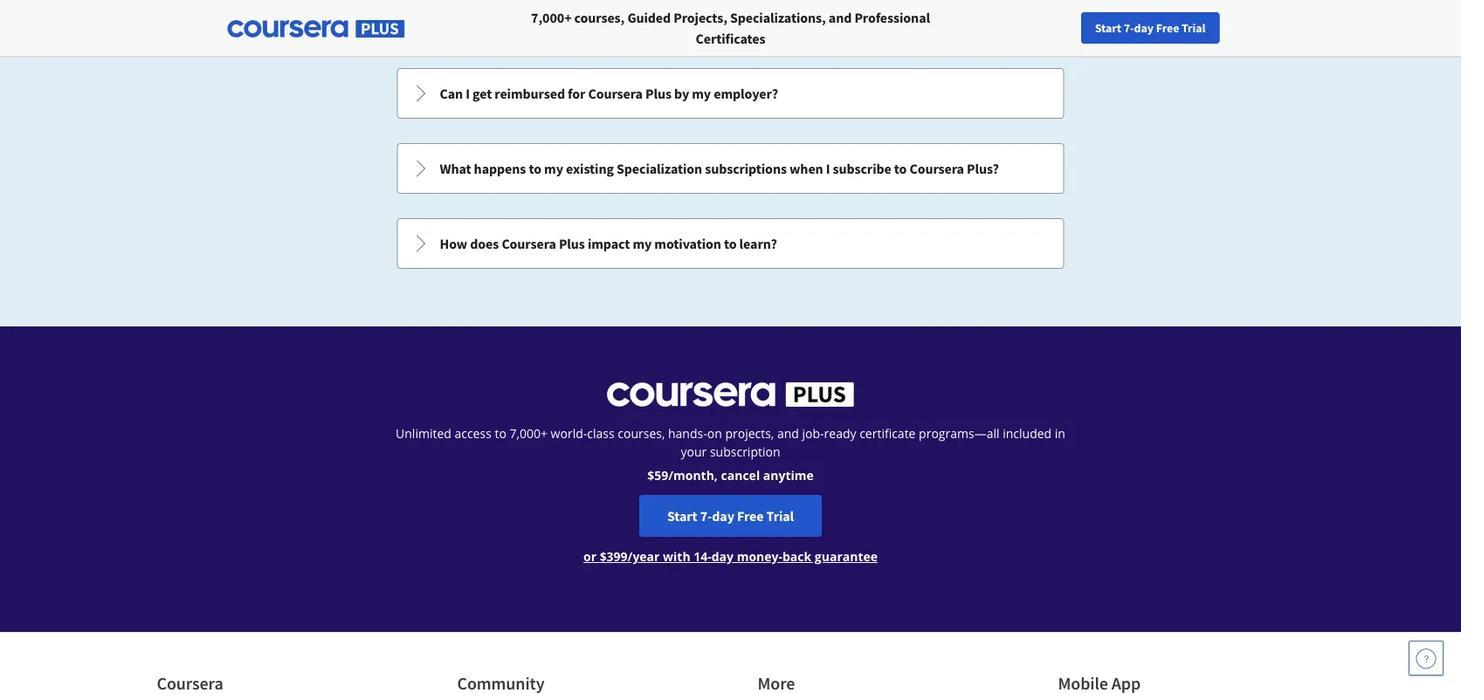 Task type: locate. For each thing, give the bounding box(es) containing it.
0 horizontal spatial and
[[778, 426, 799, 442]]

i left get
[[466, 85, 470, 102]]

0 vertical spatial coursera plus image
[[228, 20, 405, 38]]

start 7-day free trial button
[[1082, 12, 1220, 44], [640, 495, 822, 537]]

and left "professional"
[[829, 9, 852, 26]]

/month,
[[669, 467, 718, 484]]

to left 'learn?'
[[724, 235, 737, 253]]

0 vertical spatial 7-
[[1124, 20, 1135, 36]]

day left money-
[[712, 549, 734, 565]]

my left existing
[[544, 160, 564, 177]]

1 horizontal spatial i
[[826, 160, 830, 177]]

plus
[[646, 85, 672, 102], [559, 235, 585, 253]]

guided
[[628, 9, 671, 26]]

0 horizontal spatial trial
[[767, 508, 794, 525]]

world-
[[551, 426, 587, 442]]

how
[[440, 235, 468, 253]]

0 horizontal spatial your
[[681, 444, 707, 460]]

7-
[[1124, 20, 1135, 36], [701, 508, 712, 525]]

0 horizontal spatial free
[[737, 508, 764, 525]]

0 vertical spatial i
[[466, 85, 470, 102]]

find your new career link
[[1081, 17, 1208, 39]]

day up the or $399 /year with 14-day money-back guarantee
[[712, 508, 735, 525]]

subscription
[[710, 444, 781, 460]]

1 horizontal spatial and
[[829, 9, 852, 26]]

1 horizontal spatial plus
[[646, 85, 672, 102]]

projects,
[[674, 9, 728, 26]]

0 vertical spatial free
[[1157, 20, 1180, 36]]

career
[[1165, 20, 1199, 36]]

7- up "14-"
[[701, 508, 712, 525]]

motivation
[[655, 235, 722, 253]]

start 7-day free trial for leftmost start 7-day free trial "button"
[[668, 508, 794, 525]]

start up with
[[668, 508, 698, 525]]

1 horizontal spatial start 7-day free trial
[[1096, 20, 1206, 36]]

0 vertical spatial start 7-day free trial button
[[1082, 12, 1220, 44]]

courses, inside unlimited access to 7,000+ world-class courses, hands-on projects, and job-ready certificate programs—all included in your subscription
[[618, 426, 665, 442]]

1 horizontal spatial start
[[1096, 20, 1122, 36]]

back
[[783, 549, 812, 565]]

1 horizontal spatial my
[[633, 235, 652, 253]]

coursera plus image for access
[[607, 383, 855, 407]]

ready
[[824, 426, 857, 442]]

1 vertical spatial free
[[737, 508, 764, 525]]

0 horizontal spatial my
[[544, 160, 564, 177]]

1 vertical spatial day
[[712, 508, 735, 525]]

trial down anytime
[[767, 508, 794, 525]]

trial left the show notifications "image"
[[1182, 20, 1206, 36]]

1 vertical spatial trial
[[767, 508, 794, 525]]

courses, right class at the left of page
[[618, 426, 665, 442]]

your down hands- on the left bottom of page
[[681, 444, 707, 460]]

can i get reimbursed for coursera plus by my employer?
[[440, 85, 779, 102]]

0 horizontal spatial start 7-day free trial
[[668, 508, 794, 525]]

happens
[[474, 160, 526, 177]]

courses, left guided at the top left of page
[[575, 9, 625, 26]]

1 vertical spatial your
[[681, 444, 707, 460]]

free up money-
[[737, 508, 764, 525]]

courses, inside 7,000+ courses, guided projects, specializations, and professional certificates
[[575, 9, 625, 26]]

and left job-
[[778, 426, 799, 442]]

start left new
[[1096, 20, 1122, 36]]

0 vertical spatial 7,000+
[[531, 9, 572, 26]]

0 vertical spatial start
[[1096, 20, 1122, 36]]

1 vertical spatial start
[[668, 508, 698, 525]]

2 vertical spatial my
[[633, 235, 652, 253]]

your
[[1114, 20, 1137, 36], [681, 444, 707, 460]]

to right subscribe
[[895, 160, 907, 177]]

plus inside "dropdown button"
[[559, 235, 585, 253]]

projects,
[[726, 426, 774, 442]]

find
[[1089, 20, 1112, 36]]

list
[[395, 0, 1066, 271]]

to right access
[[495, 426, 507, 442]]

unlimited access to 7,000+ world-class courses, hands-on projects, and job-ready certificate programs—all included in your subscription
[[396, 426, 1066, 460]]

professional
[[855, 9, 931, 26]]

anytime
[[764, 467, 814, 484]]

2 horizontal spatial my
[[692, 85, 711, 102]]

job-
[[803, 426, 824, 442]]

start
[[1096, 20, 1122, 36], [668, 508, 698, 525]]

$399
[[600, 549, 628, 565]]

1 vertical spatial plus
[[559, 235, 585, 253]]

0 horizontal spatial 7-
[[701, 508, 712, 525]]

0 vertical spatial trial
[[1182, 20, 1206, 36]]

your right find on the right top
[[1114, 20, 1137, 36]]

1 horizontal spatial coursera
[[588, 85, 643, 102]]

day left career
[[1135, 20, 1154, 36]]

0 horizontal spatial start
[[668, 508, 698, 525]]

start 7-day free trial
[[1096, 20, 1206, 36], [668, 508, 794, 525]]

when
[[790, 160, 824, 177]]

day for rightmost start 7-day free trial "button"
[[1135, 20, 1154, 36]]

certificates
[[696, 30, 766, 47]]

2 horizontal spatial coursera
[[910, 160, 965, 177]]

and
[[829, 9, 852, 26], [778, 426, 799, 442]]

my right by
[[692, 85, 711, 102]]

courses,
[[575, 9, 625, 26], [618, 426, 665, 442]]

list containing can i get reimbursed for coursera plus by my employer?
[[395, 0, 1066, 271]]

can i get reimbursed for coursera plus by my employer? button
[[398, 69, 1064, 118]]

7,000+
[[531, 9, 572, 26], [510, 426, 548, 442]]

0 vertical spatial and
[[829, 9, 852, 26]]

7- left new
[[1124, 20, 1135, 36]]

0 horizontal spatial coursera plus image
[[228, 20, 405, 38]]

7,000+ up the reimbursed
[[531, 9, 572, 26]]

with
[[663, 549, 691, 565]]

cancel
[[721, 467, 760, 484]]

2 vertical spatial coursera
[[502, 235, 556, 253]]

coursera
[[588, 85, 643, 102], [910, 160, 965, 177], [502, 235, 556, 253]]

0 horizontal spatial i
[[466, 85, 470, 102]]

learn?
[[740, 235, 777, 253]]

free
[[1157, 20, 1180, 36], [737, 508, 764, 525]]

i right when at the right of page
[[826, 160, 830, 177]]

reimbursed
[[495, 85, 565, 102]]

0 vertical spatial coursera
[[588, 85, 643, 102]]

$59 /month, cancel anytime
[[648, 467, 814, 484]]

1 horizontal spatial your
[[1114, 20, 1137, 36]]

0 horizontal spatial coursera
[[502, 235, 556, 253]]

trial
[[1182, 20, 1206, 36], [767, 508, 794, 525]]

to
[[529, 160, 542, 177], [895, 160, 907, 177], [724, 235, 737, 253], [495, 426, 507, 442]]

to inside "dropdown button"
[[724, 235, 737, 253]]

1 vertical spatial my
[[544, 160, 564, 177]]

1 vertical spatial coursera plus image
[[607, 383, 855, 407]]

1 vertical spatial 7-
[[701, 508, 712, 525]]

$59
[[648, 467, 669, 484]]

coursera right does
[[502, 235, 556, 253]]

free right find on the right top
[[1157, 20, 1180, 36]]

1 vertical spatial coursera
[[910, 160, 965, 177]]

in
[[1055, 426, 1066, 442]]

and inside unlimited access to 7,000+ world-class courses, hands-on projects, and job-ready certificate programs—all included in your subscription
[[778, 426, 799, 442]]

coursera inside "dropdown button"
[[588, 85, 643, 102]]

start 7-day free trial for rightmost start 7-day free trial "button"
[[1096, 20, 1206, 36]]

None search field
[[240, 11, 660, 46]]

plus left by
[[646, 85, 672, 102]]

or $399 /year with 14-day money-back guarantee
[[584, 549, 878, 565]]

i
[[466, 85, 470, 102], [826, 160, 830, 177]]

0 vertical spatial courses,
[[575, 9, 625, 26]]

coursera left plus?
[[910, 160, 965, 177]]

my right impact
[[633, 235, 652, 253]]

1 horizontal spatial coursera plus image
[[607, 383, 855, 407]]

help center image
[[1416, 648, 1437, 669]]

1 vertical spatial i
[[826, 160, 830, 177]]

7,000+ left world-
[[510, 426, 548, 442]]

1 vertical spatial start 7-day free trial
[[668, 508, 794, 525]]

new
[[1140, 20, 1163, 36]]

what happens to my existing specialization subscriptions when i subscribe to coursera plus?
[[440, 160, 999, 177]]

day
[[1135, 20, 1154, 36], [712, 508, 735, 525], [712, 549, 734, 565]]

what happens to my existing specialization subscriptions when i subscribe to coursera plus? button
[[398, 144, 1064, 193]]

0 vertical spatial plus
[[646, 85, 672, 102]]

certificate
[[860, 426, 916, 442]]

free for leftmost start 7-day free trial "button"
[[737, 508, 764, 525]]

0 vertical spatial my
[[692, 85, 711, 102]]

1 vertical spatial start 7-day free trial button
[[640, 495, 822, 537]]

guarantee
[[815, 549, 878, 565]]

1 vertical spatial courses,
[[618, 426, 665, 442]]

specializations,
[[730, 9, 826, 26]]

my
[[692, 85, 711, 102], [544, 160, 564, 177], [633, 235, 652, 253]]

1 vertical spatial and
[[778, 426, 799, 442]]

0 horizontal spatial plus
[[559, 235, 585, 253]]

0 vertical spatial day
[[1135, 20, 1154, 36]]

coursera inside dropdown button
[[910, 160, 965, 177]]

1 horizontal spatial free
[[1157, 20, 1180, 36]]

plus left impact
[[559, 235, 585, 253]]

by
[[675, 85, 690, 102]]

coursera right for
[[588, 85, 643, 102]]

0 vertical spatial start 7-day free trial
[[1096, 20, 1206, 36]]

0 vertical spatial your
[[1114, 20, 1137, 36]]

/year
[[628, 549, 660, 565]]

coursera plus image
[[228, 20, 405, 38], [607, 383, 855, 407]]

1 horizontal spatial 7-
[[1124, 20, 1135, 36]]

1 vertical spatial 7,000+
[[510, 426, 548, 442]]

get
[[473, 85, 492, 102]]



Task type: describe. For each thing, give the bounding box(es) containing it.
14-
[[694, 549, 712, 565]]

my inside dropdown button
[[544, 160, 564, 177]]

subscriptions
[[705, 160, 787, 177]]

coursera inside "dropdown button"
[[502, 235, 556, 253]]

money-
[[737, 549, 783, 565]]

how does coursera plus impact my motivation to learn? button
[[398, 219, 1064, 268]]

i inside dropdown button
[[826, 160, 830, 177]]

what
[[440, 160, 471, 177]]

show notifications image
[[1226, 22, 1247, 43]]

coursera plus image for courses,
[[228, 20, 405, 38]]

your inside unlimited access to 7,000+ world-class courses, hands-on projects, and job-ready certificate programs—all included in your subscription
[[681, 444, 707, 460]]

access
[[455, 426, 492, 442]]

unlimited
[[396, 426, 452, 442]]

0 horizontal spatial start 7-day free trial button
[[640, 495, 822, 537]]

1 horizontal spatial start 7-day free trial button
[[1082, 12, 1220, 44]]

or
[[584, 549, 597, 565]]

to right happens on the left top of page
[[529, 160, 542, 177]]

7- for rightmost start 7-day free trial "button"
[[1124, 20, 1135, 36]]

for
[[568, 85, 586, 102]]

how does coursera plus impact my motivation to learn?
[[440, 235, 777, 253]]

specialization
[[617, 160, 703, 177]]

my inside "dropdown button"
[[633, 235, 652, 253]]

existing
[[566, 160, 614, 177]]

to inside unlimited access to 7,000+ world-class courses, hands-on projects, and job-ready certificate programs—all included in your subscription
[[495, 426, 507, 442]]

1 horizontal spatial trial
[[1182, 20, 1206, 36]]

7,000+ inside unlimited access to 7,000+ world-class courses, hands-on projects, and job-ready certificate programs—all included in your subscription
[[510, 426, 548, 442]]

can
[[440, 85, 463, 102]]

i inside "dropdown button"
[[466, 85, 470, 102]]

plus inside "dropdown button"
[[646, 85, 672, 102]]

day for leftmost start 7-day free trial "button"
[[712, 508, 735, 525]]

subscribe
[[833, 160, 892, 177]]

impact
[[588, 235, 630, 253]]

2 vertical spatial day
[[712, 549, 734, 565]]

included
[[1003, 426, 1052, 442]]

start for leftmost start 7-day free trial "button"
[[668, 508, 698, 525]]

my inside "dropdown button"
[[692, 85, 711, 102]]

on
[[708, 426, 722, 442]]

7- for leftmost start 7-day free trial "button"
[[701, 508, 712, 525]]

programs—all
[[919, 426, 1000, 442]]

find your new career
[[1089, 20, 1199, 36]]

free for rightmost start 7-day free trial "button"
[[1157, 20, 1180, 36]]

7,000+ inside 7,000+ courses, guided projects, specializations, and professional certificates
[[531, 9, 572, 26]]

does
[[470, 235, 499, 253]]

plus?
[[967, 160, 999, 177]]

hands-
[[668, 426, 708, 442]]

start for rightmost start 7-day free trial "button"
[[1096, 20, 1122, 36]]

7,000+ courses, guided projects, specializations, and professional certificates
[[531, 9, 931, 47]]

class
[[587, 426, 615, 442]]

employer?
[[714, 85, 779, 102]]

and inside 7,000+ courses, guided projects, specializations, and professional certificates
[[829, 9, 852, 26]]



Task type: vqa. For each thing, say whether or not it's contained in the screenshot.
Abigail
no



